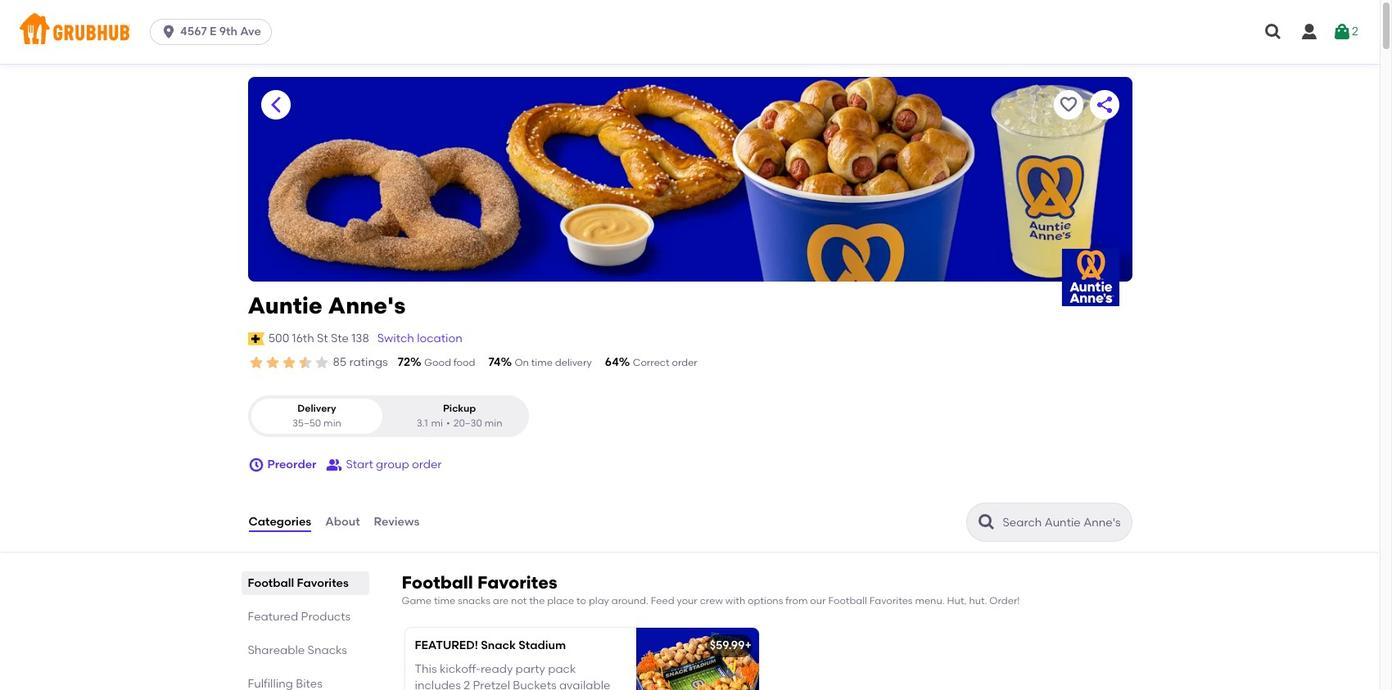 Task type: describe. For each thing, give the bounding box(es) containing it.
e
[[210, 25, 217, 39]]

buckets
[[513, 679, 557, 691]]

caret left icon image
[[266, 95, 285, 115]]

not
[[511, 596, 527, 607]]

svg image for preorder
[[248, 457, 264, 474]]

shareable snacks
[[248, 644, 347, 658]]

switch location button
[[377, 330, 463, 348]]

delivery
[[555, 357, 592, 369]]

svg image for 4567 e 9th ave
[[161, 24, 177, 40]]

85
[[333, 356, 347, 369]]

auntie
[[248, 292, 323, 319]]

stadium
[[519, 639, 566, 653]]

pickup
[[443, 403, 476, 415]]

Search Auntie Anne's search field
[[1001, 515, 1127, 531]]

share icon image
[[1095, 95, 1114, 115]]

reviews
[[374, 515, 420, 529]]

favorites for football favorites
[[297, 577, 349, 591]]

snacks
[[458, 596, 491, 607]]

500 16th st ste 138 button
[[268, 330, 370, 348]]

includes
[[415, 679, 461, 691]]

game
[[402, 596, 432, 607]]

save this restaurant image
[[1059, 95, 1078, 115]]

good
[[424, 357, 451, 369]]

ready
[[481, 662, 513, 676]]

$59.99 +
[[710, 639, 752, 653]]

anne's
[[328, 292, 406, 319]]

main navigation navigation
[[0, 0, 1380, 64]]

this kickoff-ready party pack includes 2 pretzel buckets availabl
[[415, 662, 611, 691]]

pickup 3.1 mi • 20–30 min
[[417, 403, 503, 429]]

st
[[317, 332, 328, 345]]

about button
[[325, 493, 361, 552]]

order!
[[990, 596, 1020, 607]]

2 button
[[1333, 17, 1359, 47]]

snack
[[481, 639, 516, 653]]

preorder button
[[248, 451, 317, 480]]

2 inside this kickoff-ready party pack includes 2 pretzel buckets availabl
[[464, 679, 470, 691]]

ratings
[[349, 356, 388, 369]]

mi
[[431, 418, 443, 429]]

•
[[446, 418, 450, 429]]

reviews button
[[373, 493, 420, 552]]

start group order button
[[326, 451, 442, 480]]

9th
[[219, 25, 238, 39]]

football favorites game time snacks are not the place to play around. feed your crew with options from our football favorites menu. hut, hut. order!
[[402, 573, 1020, 607]]

0 vertical spatial order
[[672, 357, 698, 369]]

football favorites
[[248, 577, 349, 591]]

good food
[[424, 357, 475, 369]]

start
[[346, 458, 373, 472]]

this
[[415, 662, 437, 676]]

138
[[352, 332, 369, 345]]

search icon image
[[977, 513, 997, 533]]

correct order
[[633, 357, 698, 369]]

option group containing delivery 35–50 min
[[248, 396, 529, 437]]

favorites for football favorites game time snacks are not the place to play around. feed your crew with options from our football favorites menu. hut, hut. order!
[[478, 573, 558, 593]]

switch location
[[377, 332, 463, 345]]

with
[[726, 596, 746, 607]]

your
[[677, 596, 698, 607]]

featured! snack stadium
[[415, 639, 566, 653]]

delivery
[[298, 403, 336, 415]]

shareable
[[248, 644, 305, 658]]

35–50
[[292, 418, 321, 429]]

about
[[325, 515, 360, 529]]

on
[[515, 357, 529, 369]]

categories button
[[248, 493, 312, 552]]

74
[[489, 356, 501, 369]]

snacks
[[308, 644, 347, 658]]

pretzel
[[473, 679, 510, 691]]

auntie anne's logo image
[[1062, 249, 1119, 306]]

from
[[786, 596, 808, 607]]

2 svg image from the left
[[1300, 22, 1320, 42]]

2 inside button
[[1353, 24, 1359, 38]]

switch
[[377, 332, 414, 345]]

auntie anne's
[[248, 292, 406, 319]]

featured
[[248, 610, 298, 624]]



Task type: locate. For each thing, give the bounding box(es) containing it.
2
[[1353, 24, 1359, 38], [464, 679, 470, 691]]

1 min from the left
[[324, 418, 342, 429]]

options
[[748, 596, 783, 607]]

time right game
[[434, 596, 456, 607]]

hut,
[[947, 596, 967, 607]]

place
[[547, 596, 574, 607]]

0 horizontal spatial football
[[248, 577, 294, 591]]

categories
[[249, 515, 311, 529]]

featured! snack stadium image
[[636, 629, 759, 691]]

svg image for 2
[[1333, 22, 1353, 42]]

1 vertical spatial time
[[434, 596, 456, 607]]

play
[[589, 596, 609, 607]]

1 vertical spatial order
[[412, 458, 442, 472]]

0 horizontal spatial favorites
[[297, 577, 349, 591]]

72
[[398, 356, 410, 369]]

0 horizontal spatial svg image
[[161, 24, 177, 40]]

4567 e 9th ave button
[[150, 19, 278, 45]]

1 horizontal spatial time
[[531, 357, 553, 369]]

crew
[[700, 596, 723, 607]]

svg image inside 2 button
[[1333, 22, 1353, 42]]

location
[[417, 332, 463, 345]]

save this restaurant button
[[1054, 90, 1083, 120]]

1 horizontal spatial order
[[672, 357, 698, 369]]

16th
[[292, 332, 314, 345]]

time
[[531, 357, 553, 369], [434, 596, 456, 607]]

20–30
[[454, 418, 482, 429]]

order right group
[[412, 458, 442, 472]]

menu.
[[915, 596, 945, 607]]

kickoff-
[[440, 662, 481, 676]]

football up game
[[402, 573, 473, 593]]

0 horizontal spatial 2
[[464, 679, 470, 691]]

order right correct
[[672, 357, 698, 369]]

4567 e 9th ave
[[180, 25, 261, 39]]

4567
[[180, 25, 207, 39]]

1 vertical spatial 2
[[464, 679, 470, 691]]

around.
[[612, 596, 649, 607]]

500 16th st ste 138
[[268, 332, 369, 345]]

hut.
[[969, 596, 987, 607]]

football up featured
[[248, 577, 294, 591]]

time right on
[[531, 357, 553, 369]]

min
[[324, 418, 342, 429], [485, 418, 503, 429]]

correct
[[633, 357, 670, 369]]

0 horizontal spatial svg image
[[1264, 22, 1284, 42]]

$59.99
[[710, 639, 745, 653]]

64
[[605, 356, 619, 369]]

2 horizontal spatial svg image
[[1333, 22, 1353, 42]]

football right the our
[[829, 596, 867, 607]]

1 horizontal spatial svg image
[[248, 457, 264, 474]]

0 horizontal spatial order
[[412, 458, 442, 472]]

svg image inside preorder "button"
[[248, 457, 264, 474]]

2 min from the left
[[485, 418, 503, 429]]

are
[[493, 596, 509, 607]]

1 horizontal spatial svg image
[[1300, 22, 1320, 42]]

favorites
[[478, 573, 558, 593], [297, 577, 349, 591], [870, 596, 913, 607]]

favorites left menu.
[[870, 596, 913, 607]]

500
[[268, 332, 289, 345]]

1 svg image from the left
[[1264, 22, 1284, 42]]

preorder
[[267, 458, 317, 472]]

2 horizontal spatial football
[[829, 596, 867, 607]]

svg image
[[1264, 22, 1284, 42], [1300, 22, 1320, 42]]

option group
[[248, 396, 529, 437]]

svg image
[[1333, 22, 1353, 42], [161, 24, 177, 40], [248, 457, 264, 474]]

2 horizontal spatial favorites
[[870, 596, 913, 607]]

svg image inside 4567 e 9th ave button
[[161, 24, 177, 40]]

football for football favorites
[[248, 577, 294, 591]]

featured!
[[415, 639, 478, 653]]

food
[[454, 357, 475, 369]]

featured products
[[248, 610, 351, 624]]

people icon image
[[326, 457, 343, 474]]

to
[[577, 596, 587, 607]]

feed
[[651, 596, 675, 607]]

start group order
[[346, 458, 442, 472]]

3.1
[[417, 418, 428, 429]]

our
[[810, 596, 826, 607]]

min down delivery
[[324, 418, 342, 429]]

1 horizontal spatial 2
[[1353, 24, 1359, 38]]

favorites up products
[[297, 577, 349, 591]]

min right 20–30
[[485, 418, 503, 429]]

1 horizontal spatial min
[[485, 418, 503, 429]]

football for football favorites game time snacks are not the place to play around. feed your crew with options from our football favorites menu. hut, hut. order!
[[402, 573, 473, 593]]

0 vertical spatial time
[[531, 357, 553, 369]]

min inside pickup 3.1 mi • 20–30 min
[[485, 418, 503, 429]]

order inside button
[[412, 458, 442, 472]]

subscription pass image
[[248, 332, 264, 346]]

min inside delivery 35–50 min
[[324, 418, 342, 429]]

on time delivery
[[515, 357, 592, 369]]

85 ratings
[[333, 356, 388, 369]]

time inside football favorites game time snacks are not the place to play around. feed your crew with options from our football favorites menu. hut, hut. order!
[[434, 596, 456, 607]]

the
[[529, 596, 545, 607]]

products
[[301, 610, 351, 624]]

group
[[376, 458, 409, 472]]

1 horizontal spatial favorites
[[478, 573, 558, 593]]

delivery 35–50 min
[[292, 403, 342, 429]]

0 horizontal spatial time
[[434, 596, 456, 607]]

ste
[[331, 332, 349, 345]]

party
[[516, 662, 545, 676]]

0 horizontal spatial min
[[324, 418, 342, 429]]

ave
[[240, 25, 261, 39]]

1 horizontal spatial football
[[402, 573, 473, 593]]

0 vertical spatial 2
[[1353, 24, 1359, 38]]

+
[[745, 639, 752, 653]]

favorites up not
[[478, 573, 558, 593]]

star icon image
[[248, 355, 264, 371], [264, 355, 281, 371], [281, 355, 297, 371], [297, 355, 313, 371], [297, 355, 313, 371], [313, 355, 330, 371]]

pack
[[548, 662, 576, 676]]



Task type: vqa. For each thing, say whether or not it's contained in the screenshot.
'HAVE.'
no



